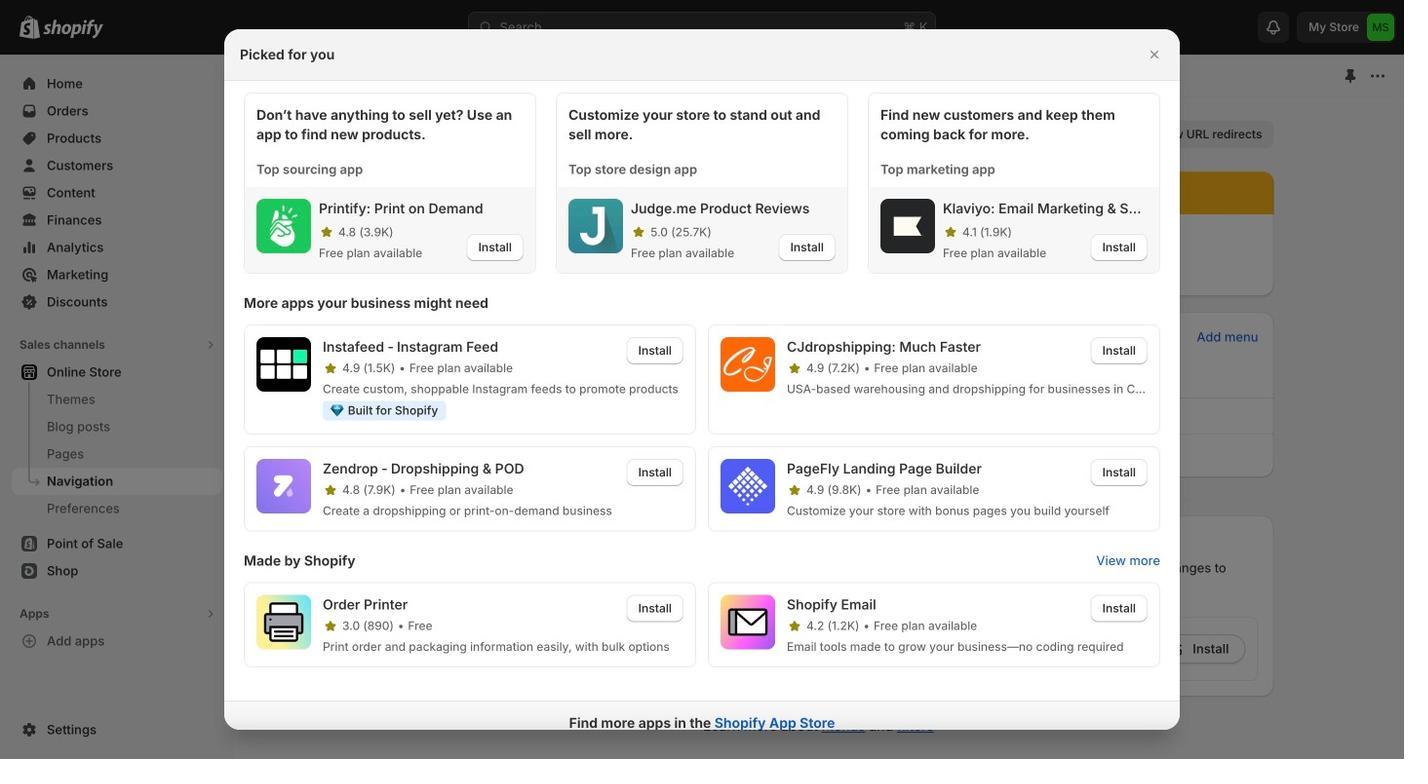Task type: locate. For each thing, give the bounding box(es) containing it.
built for shopify image
[[331, 405, 344, 417]]

dialog
[[0, 29, 1404, 745]]

shopify image
[[43, 19, 103, 39]]



Task type: vqa. For each thing, say whether or not it's contained in the screenshot.
text box
no



Task type: describe. For each thing, give the bounding box(es) containing it.
online store image
[[246, 66, 265, 86]]



